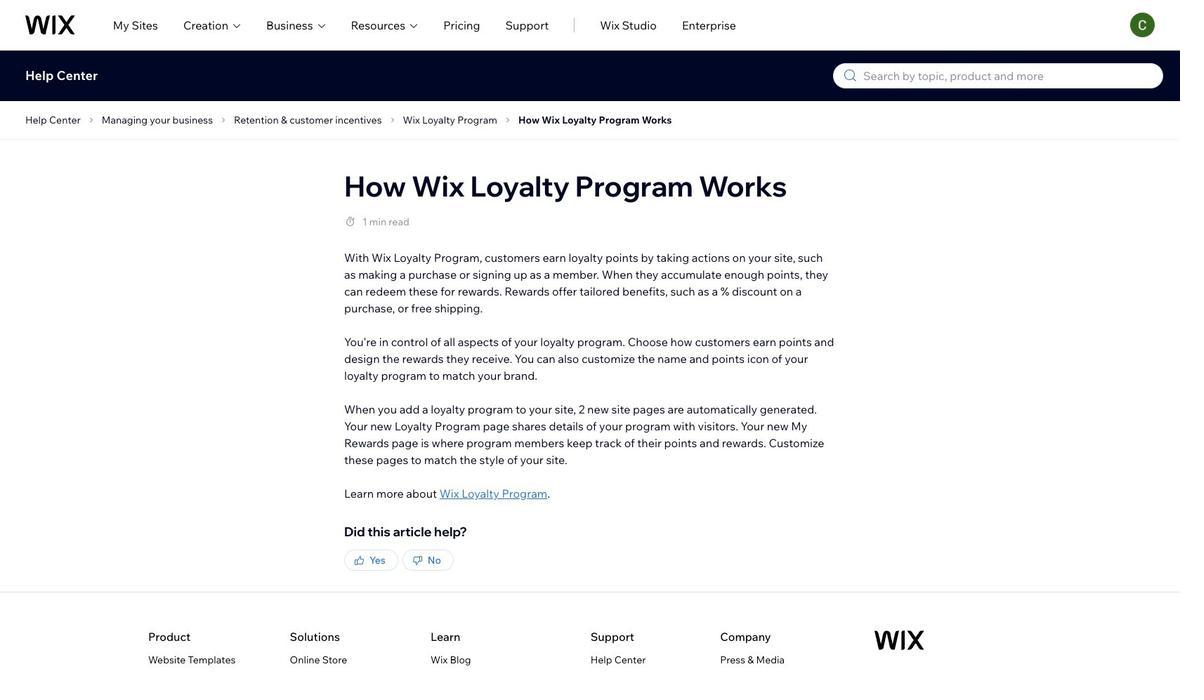 Task type: vqa. For each thing, say whether or not it's contained in the screenshot.
the bottom or
no



Task type: locate. For each thing, give the bounding box(es) containing it.
wix logo, homepage image
[[875, 631, 924, 650]]

profile image image
[[1130, 13, 1155, 37]]

Search by topic, product and more field
[[859, 64, 1154, 88]]



